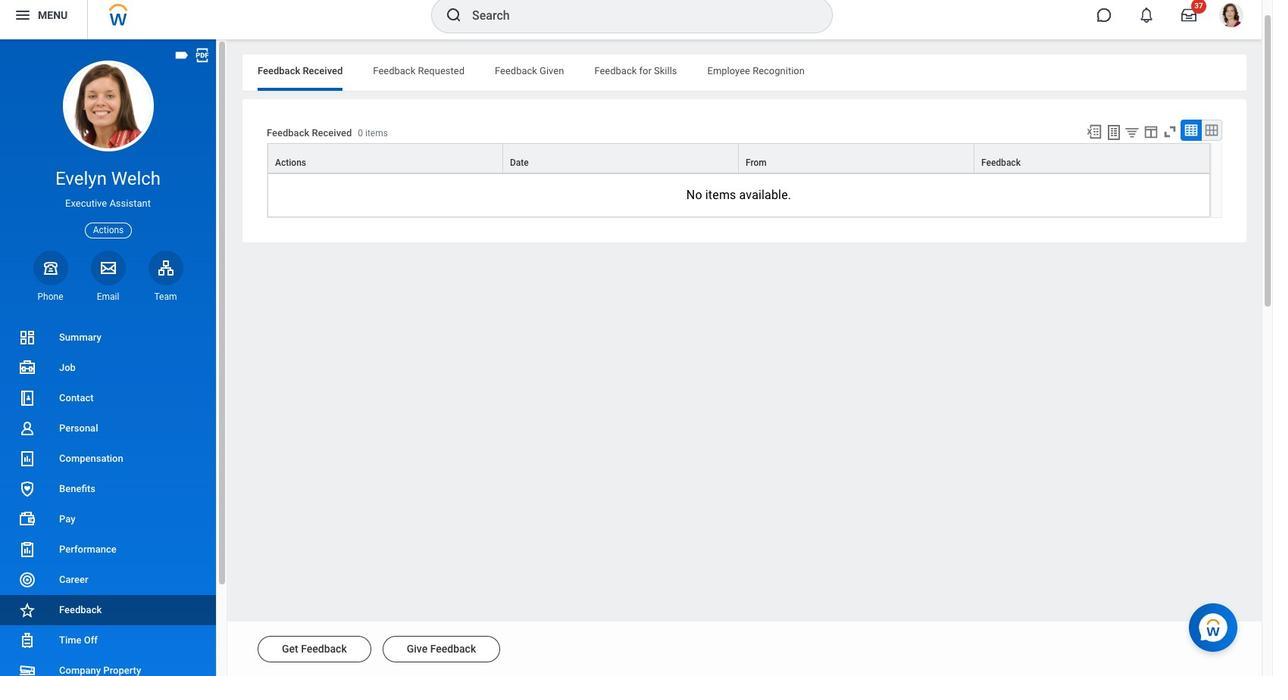 Task type: vqa. For each thing, say whether or not it's contained in the screenshot.
mail icon
yes



Task type: describe. For each thing, give the bounding box(es) containing it.
table image
[[1184, 123, 1199, 138]]

phone evelyn welch element
[[33, 291, 68, 303]]

contact image
[[18, 390, 36, 408]]

team evelyn welch element
[[148, 291, 183, 303]]

phone
[[38, 292, 63, 302]]

menu button
[[0, 0, 87, 39]]

available.
[[739, 188, 791, 202]]

from button
[[739, 144, 974, 173]]

view team image
[[157, 259, 175, 277]]

navigation pane region
[[0, 39, 227, 677]]

search image
[[445, 6, 463, 24]]

company property
[[59, 666, 141, 677]]

tag image
[[174, 47, 190, 64]]

team
[[154, 292, 177, 302]]

feedback button
[[975, 144, 1210, 173]]

benefits
[[59, 484, 95, 495]]

row containing actions
[[268, 143, 1211, 174]]

off
[[84, 635, 98, 647]]

assistant
[[109, 198, 151, 209]]

inbox large image
[[1182, 8, 1197, 23]]

expand table image
[[1204, 123, 1220, 138]]

get feedback button
[[258, 637, 371, 663]]

email button
[[91, 251, 125, 303]]

1 horizontal spatial actions button
[[268, 144, 503, 173]]

feedback requested
[[373, 65, 465, 77]]

feedback image
[[18, 602, 36, 620]]

tab list containing feedback received
[[243, 55, 1247, 91]]

list inside navigation pane "region"
[[0, 323, 216, 677]]

pay link
[[0, 505, 216, 535]]

performance link
[[0, 535, 216, 565]]

mail image
[[99, 259, 117, 277]]

recognition
[[753, 65, 805, 77]]

career link
[[0, 565, 216, 596]]

time off link
[[0, 626, 216, 656]]

click to view/edit grid preferences image
[[1143, 124, 1160, 140]]

email evelyn welch element
[[91, 291, 125, 303]]

received for feedback received 0 items
[[312, 128, 352, 139]]

pay image
[[18, 511, 36, 529]]

team link
[[148, 251, 183, 303]]

contact link
[[0, 384, 216, 414]]

justify image
[[14, 6, 32, 24]]

company property link
[[0, 656, 216, 677]]

feedback received
[[258, 65, 343, 77]]

1 vertical spatial items
[[706, 188, 736, 202]]

welch
[[111, 168, 161, 189]]

pay
[[59, 514, 75, 525]]

get feedback
[[282, 644, 347, 656]]

profile logan mcneil image
[[1220, 3, 1244, 30]]

performance
[[59, 544, 117, 556]]

compensation
[[59, 453, 123, 465]]

employee
[[708, 65, 750, 77]]

from
[[746, 158, 767, 168]]

received for feedback received
[[303, 65, 343, 77]]

job link
[[0, 353, 216, 384]]

for
[[639, 65, 652, 77]]

0 horizontal spatial actions button
[[85, 223, 132, 239]]



Task type: locate. For each thing, give the bounding box(es) containing it.
0 vertical spatial items
[[365, 128, 388, 139]]

notifications large image
[[1139, 8, 1154, 23]]

time off
[[59, 635, 98, 647]]

1 horizontal spatial items
[[706, 188, 736, 202]]

actions down 'feedback received 0 items'
[[275, 158, 306, 168]]

contact
[[59, 393, 94, 404]]

items right 0
[[365, 128, 388, 139]]

give feedback button
[[383, 637, 500, 663]]

items
[[365, 128, 388, 139], [706, 188, 736, 202]]

feedback link
[[0, 596, 216, 626]]

actions inside navigation pane "region"
[[93, 225, 124, 235]]

1 horizontal spatial actions
[[275, 158, 306, 168]]

compensation image
[[18, 450, 36, 468]]

list
[[0, 323, 216, 677]]

personal
[[59, 423, 98, 434]]

evelyn welch
[[55, 168, 161, 189]]

company
[[59, 666, 101, 677]]

received left 0
[[312, 128, 352, 139]]

tab list
[[243, 55, 1247, 91]]

feedback received 0 items
[[267, 128, 388, 139]]

menu banner
[[0, 0, 1262, 39]]

row
[[268, 143, 1211, 174]]

select to filter grid data image
[[1124, 124, 1141, 140]]

evelyn
[[55, 168, 107, 189]]

given
[[540, 65, 564, 77]]

give
[[407, 644, 428, 656]]

0 vertical spatial actions
[[275, 158, 306, 168]]

workday assistant region
[[1189, 598, 1244, 653]]

get
[[282, 644, 298, 656]]

job image
[[18, 359, 36, 377]]

requested
[[418, 65, 465, 77]]

1 vertical spatial received
[[312, 128, 352, 139]]

phone button
[[33, 251, 68, 303]]

0 vertical spatial received
[[303, 65, 343, 77]]

personal link
[[0, 414, 216, 444]]

executive
[[65, 198, 107, 209]]

career
[[59, 575, 88, 586]]

summary link
[[0, 323, 216, 353]]

fullscreen image
[[1162, 124, 1179, 140]]

0 vertical spatial actions button
[[268, 144, 503, 173]]

feedback inside popup button
[[982, 158, 1021, 168]]

feedback inside navigation pane "region"
[[59, 605, 102, 616]]

received inside tab list
[[303, 65, 343, 77]]

export to excel image
[[1086, 124, 1103, 140]]

37 button
[[1173, 0, 1207, 32]]

time
[[59, 635, 81, 647]]

property
[[103, 666, 141, 677]]

0 horizontal spatial items
[[365, 128, 388, 139]]

feedback
[[258, 65, 300, 77], [373, 65, 416, 77], [495, 65, 537, 77], [595, 65, 637, 77], [267, 128, 309, 139], [982, 158, 1021, 168], [59, 605, 102, 616], [301, 644, 347, 656], [430, 644, 476, 656]]

compensation link
[[0, 444, 216, 474]]

job
[[59, 362, 76, 374]]

actions button
[[268, 144, 503, 173], [85, 223, 132, 239]]

career image
[[18, 572, 36, 590]]

items right no
[[706, 188, 736, 202]]

executive assistant
[[65, 198, 151, 209]]

actions down the executive assistant
[[93, 225, 124, 235]]

menu
[[38, 9, 68, 21]]

personal image
[[18, 420, 36, 438]]

feedback for skills
[[595, 65, 677, 77]]

company property image
[[18, 662, 36, 677]]

skills
[[654, 65, 677, 77]]

feedback given
[[495, 65, 564, 77]]

export to worksheets image
[[1105, 124, 1123, 142]]

no
[[687, 188, 702, 202]]

performance image
[[18, 541, 36, 559]]

37
[[1195, 2, 1203, 10]]

actions button down the executive assistant
[[85, 223, 132, 239]]

1 vertical spatial actions
[[93, 225, 124, 235]]

summary
[[59, 332, 101, 343]]

actions button down 0
[[268, 144, 503, 173]]

no items available.
[[687, 188, 791, 202]]

benefits link
[[0, 474, 216, 505]]

actions
[[275, 158, 306, 168], [93, 225, 124, 235]]

view printable version (pdf) image
[[194, 47, 211, 64]]

received
[[303, 65, 343, 77], [312, 128, 352, 139]]

phone image
[[40, 259, 61, 277]]

time off image
[[18, 632, 36, 650]]

actions inside row
[[275, 158, 306, 168]]

Search Workday  search field
[[472, 0, 801, 32]]

email
[[97, 292, 119, 302]]

0 horizontal spatial actions
[[93, 225, 124, 235]]

0
[[358, 128, 363, 139]]

summary image
[[18, 329, 36, 347]]

list containing summary
[[0, 323, 216, 677]]

date button
[[503, 144, 738, 173]]

benefits image
[[18, 481, 36, 499]]

toolbar
[[1079, 120, 1223, 143]]

1 vertical spatial actions button
[[85, 223, 132, 239]]

give feedback
[[407, 644, 476, 656]]

items inside 'feedback received 0 items'
[[365, 128, 388, 139]]

employee recognition
[[708, 65, 805, 77]]

date
[[510, 158, 529, 168]]

received up 'feedback received 0 items'
[[303, 65, 343, 77]]



